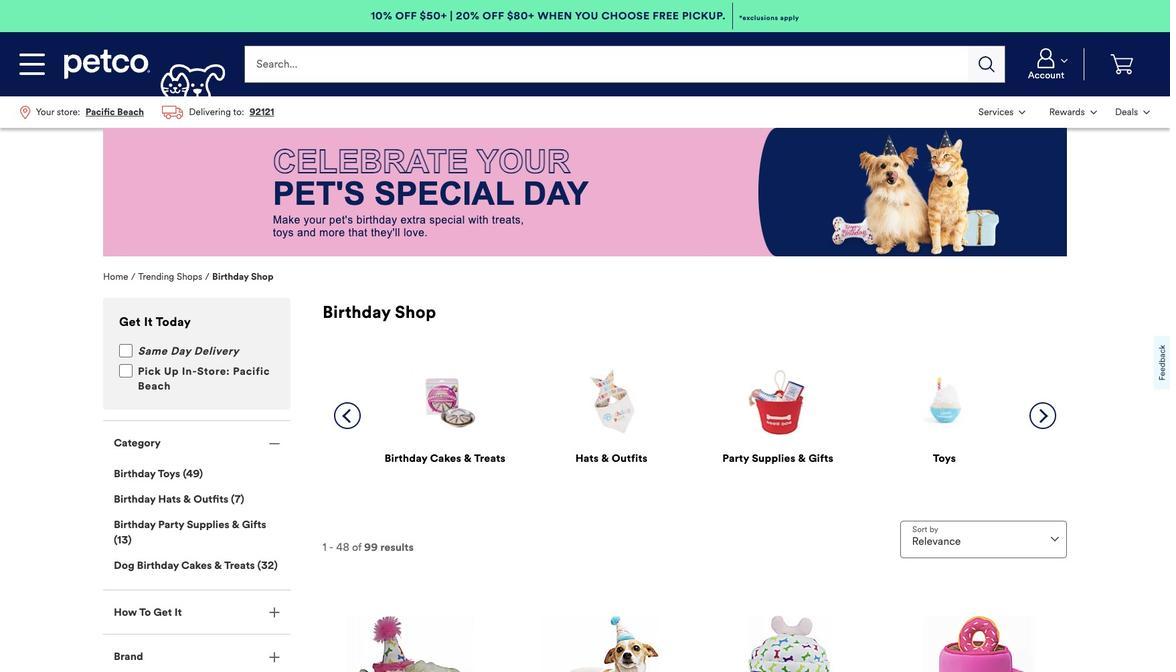 Task type: describe. For each thing, give the bounding box(es) containing it.
pet's
[[273, 176, 365, 211]]

$50+
[[420, 9, 447, 22]]

more
[[320, 227, 345, 238]]

birthday cakes & treats
[[385, 452, 506, 465]]

special
[[375, 176, 514, 211]]

that
[[349, 227, 368, 238]]

they'll
[[371, 227, 401, 238]]

0 vertical spatial toys
[[933, 452, 956, 465]]

1 off from the left
[[395, 9, 417, 22]]

birthday party supplies & gifts ( 13 )
[[114, 519, 266, 546]]

and
[[297, 227, 316, 238]]

birthday hats & outfits ( 7 )
[[114, 493, 244, 506]]

( inside the birthday party supplies & gifts ( 13 )
[[114, 534, 117, 546]]

*exclusions apply
[[739, 13, 800, 22]]

store:
[[197, 365, 230, 378]]

-
[[329, 541, 334, 554]]

toys link
[[933, 452, 956, 465]]

Search search field
[[245, 46, 969, 83]]

supplies inside the birthday party supplies & gifts ( 13 )
[[187, 519, 229, 531]]

get it today
[[119, 315, 191, 330]]

dog birthday cakes & treats ( 32 )
[[114, 559, 278, 572]]

10%
[[371, 9, 393, 22]]

day inside "celebrate your pet's special day make your pet's birthday extra special with treats, toys and more that they'll love."
[[524, 176, 589, 211]]

99
[[364, 541, 378, 554]]

49
[[186, 467, 199, 480]]

beach
[[138, 380, 171, 392]]

celebrate your pet's special day make your pet's birthday extra special with treats, toys and more that they'll love.
[[273, 144, 589, 238]]

small dog and cat wearing party hats image
[[826, 130, 1000, 255]]

pet's
[[329, 214, 353, 225]]

results
[[380, 541, 414, 554]]

0 vertical spatial hats
[[576, 452, 599, 465]]

0 horizontal spatial toys
[[158, 467, 180, 480]]

1 vertical spatial day
[[171, 345, 191, 358]]

up
[[164, 365, 179, 378]]

13
[[117, 534, 128, 546]]

home
[[103, 271, 128, 283]]

hats & outfits
[[576, 452, 648, 465]]

0 vertical spatial supplies
[[752, 452, 796, 465]]

& inside the birthday party supplies & gifts ( 13 )
[[232, 519, 240, 531]]

when
[[538, 9, 573, 22]]

2 plus icon 2 button from the top
[[103, 635, 291, 672]]

birthday shop link
[[212, 271, 274, 283]]

pick up in-store:
[[138, 365, 233, 378]]

*exclusions
[[739, 13, 779, 22]]

0 horizontal spatial birthday shop
[[212, 271, 274, 283]]

choose
[[602, 9, 650, 22]]

1 / from the left
[[131, 271, 136, 283]]

special
[[430, 214, 465, 225]]

party inside the birthday party supplies & gifts ( 13 )
[[158, 519, 184, 531]]

free
[[653, 9, 680, 22]]

home link
[[103, 271, 128, 283]]

1 horizontal spatial outfits
[[612, 452, 648, 465]]

gifts inside the birthday party supplies & gifts ( 13 )
[[242, 519, 266, 531]]

party supplies & gifts
[[723, 452, 834, 465]]

shops
[[177, 271, 202, 283]]

birthday cakes & treats link
[[385, 452, 506, 465]]

dog
[[114, 559, 134, 572]]

same
[[138, 345, 168, 358]]

0 vertical spatial treats
[[474, 452, 506, 465]]

it
[[144, 315, 153, 330]]

pacific
[[233, 365, 270, 378]]

1 horizontal spatial birthday shop
[[323, 302, 437, 323]]

1 vertical spatial treats
[[224, 559, 255, 572]]

pacific beach
[[138, 365, 270, 392]]

1 horizontal spatial shop
[[395, 302, 437, 323]]



Task type: locate. For each thing, give the bounding box(es) containing it.
trending
[[138, 271, 174, 283]]

1 plus icon 2 image from the top
[[269, 607, 280, 618]]

(
[[183, 467, 186, 480], [231, 493, 235, 506], [114, 534, 117, 546], [258, 559, 261, 572]]

you
[[575, 9, 599, 22]]

/
[[131, 271, 136, 283], [205, 271, 210, 283]]

birthday
[[357, 214, 397, 225]]

your
[[304, 214, 326, 225]]

apply
[[781, 13, 800, 22]]

1 vertical spatial shop
[[395, 302, 437, 323]]

treats,
[[492, 214, 524, 225]]

1 horizontal spatial gifts
[[809, 452, 834, 465]]

off right 10%
[[395, 9, 417, 22]]

1 vertical spatial cakes
[[181, 559, 212, 572]]

0 vertical spatial cakes
[[430, 452, 462, 465]]

1 horizontal spatial list
[[970, 96, 1160, 128]]

0 vertical spatial gifts
[[809, 452, 834, 465]]

0 horizontal spatial off
[[395, 9, 417, 22]]

1 vertical spatial plus icon 2 image
[[269, 652, 280, 663]]

get
[[119, 315, 141, 330]]

birthday
[[212, 271, 249, 283], [323, 302, 391, 323], [385, 452, 428, 465], [114, 467, 156, 480], [114, 493, 156, 506], [114, 519, 156, 531], [137, 559, 179, 572]]

carat down icon 13 button
[[1015, 48, 1079, 80], [971, 98, 1034, 127], [1037, 98, 1105, 127], [1108, 98, 1159, 127]]

1 horizontal spatial treats
[[474, 452, 506, 465]]

supplies
[[752, 452, 796, 465], [187, 519, 229, 531]]

0 vertical spatial day
[[524, 176, 589, 211]]

with
[[469, 214, 489, 225]]

)
[[199, 467, 203, 480], [241, 493, 244, 506], [128, 534, 132, 546], [274, 559, 278, 572]]

0 horizontal spatial supplies
[[187, 519, 229, 531]]

cakes
[[430, 452, 462, 465], [181, 559, 212, 572]]

hats & outfits link
[[576, 452, 648, 465]]

birthday inside the birthday party supplies & gifts ( 13 )
[[114, 519, 156, 531]]

today
[[156, 315, 191, 330]]

2 plus icon 2 image from the top
[[269, 652, 280, 663]]

plus icon 2 image
[[269, 607, 280, 618], [269, 652, 280, 663]]

day up the pick up in-store:
[[171, 345, 191, 358]]

party supplies & gifts link
[[723, 452, 834, 465]]

treats
[[474, 452, 506, 465], [224, 559, 255, 572]]

0 horizontal spatial treats
[[224, 559, 255, 572]]

birthday toys ( 49 )
[[114, 467, 203, 480]]

extra
[[401, 214, 426, 225]]

pickup.
[[682, 9, 726, 22]]

0 vertical spatial outfits
[[612, 452, 648, 465]]

home / trending shops /
[[103, 271, 210, 283]]

1 horizontal spatial supplies
[[752, 452, 796, 465]]

2 list from the left
[[970, 96, 1160, 128]]

1 - 48 of 99 results
[[323, 541, 414, 554]]

20%
[[456, 9, 480, 22]]

off
[[395, 9, 417, 22], [483, 9, 504, 22]]

love.
[[404, 227, 428, 238]]

day up treats,
[[524, 176, 589, 211]]

gifts
[[809, 452, 834, 465], [242, 519, 266, 531]]

0 horizontal spatial party
[[158, 519, 184, 531]]

1 horizontal spatial /
[[205, 271, 210, 283]]

$80+
[[507, 9, 535, 22]]

0 horizontal spatial day
[[171, 345, 191, 358]]

outfits
[[612, 452, 648, 465], [194, 493, 229, 506]]

1 plus icon 2 button from the top
[[103, 590, 291, 634]]

in-
[[182, 365, 197, 378]]

birthday shop
[[212, 271, 274, 283], [323, 302, 437, 323]]

day
[[524, 176, 589, 211], [171, 345, 191, 358]]

carat down icon 13 image
[[1061, 59, 1068, 63], [1019, 110, 1026, 114], [1091, 110, 1098, 114], [1144, 110, 1151, 114]]

1 vertical spatial supplies
[[187, 519, 229, 531]]

0 horizontal spatial hats
[[158, 493, 181, 506]]

party
[[723, 452, 750, 465], [158, 519, 184, 531]]

same day delivery
[[138, 345, 239, 358]]

7
[[235, 493, 241, 506]]

32
[[261, 559, 274, 572]]

hats
[[576, 452, 599, 465], [158, 493, 181, 506]]

2 / from the left
[[205, 271, 210, 283]]

0 vertical spatial shop
[[251, 271, 274, 283]]

1 horizontal spatial cakes
[[430, 452, 462, 465]]

1 vertical spatial birthday shop
[[323, 302, 437, 323]]

&
[[464, 452, 472, 465], [602, 452, 609, 465], [799, 452, 806, 465], [184, 493, 191, 506], [232, 519, 240, 531], [215, 559, 222, 572]]

plus icon 2 image for first plus icon 2 dropdown button from the bottom of the page
[[269, 652, 280, 663]]

celebrate
[[273, 144, 469, 179]]

1 vertical spatial plus icon 2 button
[[103, 635, 291, 672]]

1 horizontal spatial party
[[723, 452, 750, 465]]

|
[[450, 9, 453, 22]]

0 horizontal spatial /
[[131, 271, 136, 283]]

pick
[[138, 365, 161, 378]]

1 horizontal spatial hats
[[576, 452, 599, 465]]

trending shops link
[[138, 271, 202, 283]]

0 horizontal spatial cakes
[[181, 559, 212, 572]]

delivery
[[194, 345, 239, 358]]

1 vertical spatial gifts
[[242, 519, 266, 531]]

/ right the home link
[[131, 271, 136, 283]]

10% off $50+ | 20% off $80+ when you choose free pickup.
[[371, 9, 726, 22]]

0 horizontal spatial shop
[[251, 271, 274, 283]]

) inside the birthday party supplies & gifts ( 13 )
[[128, 534, 132, 546]]

0 vertical spatial birthday shop
[[212, 271, 274, 283]]

0 horizontal spatial gifts
[[242, 519, 266, 531]]

toys
[[273, 227, 294, 238]]

down arrow icon 1 image
[[1051, 537, 1059, 542]]

1 horizontal spatial off
[[483, 9, 504, 22]]

toys
[[933, 452, 956, 465], [158, 467, 180, 480]]

your
[[477, 144, 571, 179]]

1 vertical spatial party
[[158, 519, 184, 531]]

0 vertical spatial party
[[723, 452, 750, 465]]

1 horizontal spatial day
[[524, 176, 589, 211]]

plus icon 2 image for 2nd plus icon 2 dropdown button from the bottom of the page
[[269, 607, 280, 618]]

0 vertical spatial plus icon 2 button
[[103, 590, 291, 634]]

1 vertical spatial outfits
[[194, 493, 229, 506]]

plus icon 2 button
[[103, 590, 291, 634], [103, 635, 291, 672]]

1 vertical spatial toys
[[158, 467, 180, 480]]

off right 20%
[[483, 9, 504, 22]]

1
[[323, 541, 327, 554]]

shop
[[251, 271, 274, 283], [395, 302, 437, 323]]

make
[[273, 214, 301, 225]]

48
[[336, 541, 350, 554]]

0 horizontal spatial list
[[11, 96, 283, 128]]

0 vertical spatial plus icon 2 image
[[269, 607, 280, 618]]

1 list from the left
[[11, 96, 283, 128]]

0 horizontal spatial outfits
[[194, 493, 229, 506]]

1 horizontal spatial toys
[[933, 452, 956, 465]]

of
[[352, 541, 362, 554]]

1 vertical spatial hats
[[158, 493, 181, 506]]

category button
[[103, 421, 291, 465]]

2 off from the left
[[483, 9, 504, 22]]

search image
[[979, 56, 995, 72]]

category
[[114, 437, 161, 449]]

list
[[11, 96, 283, 128], [970, 96, 1160, 128]]

/ right shops
[[205, 271, 210, 283]]



Task type: vqa. For each thing, say whether or not it's contained in the screenshot.
'brushing' in the bottom left of the page
no



